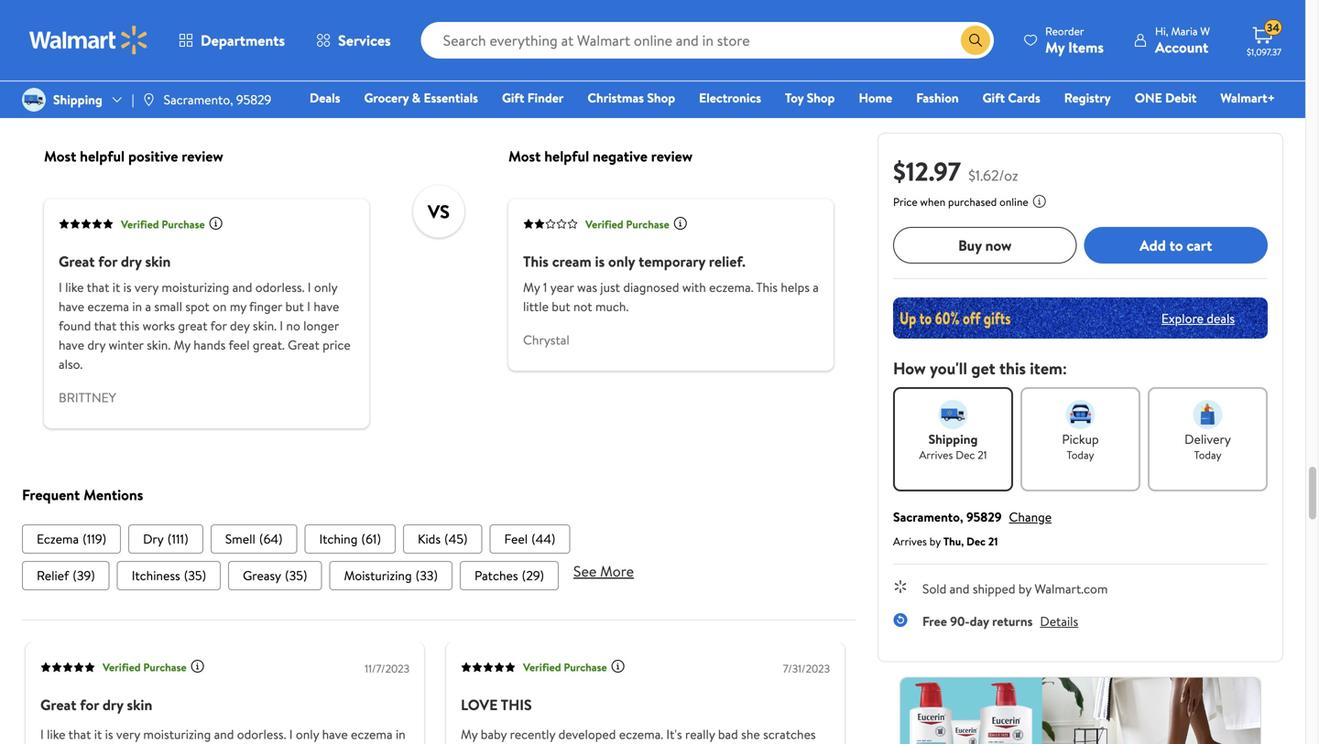 Task type: describe. For each thing, give the bounding box(es) containing it.
patches (29)
[[474, 567, 544, 585]]

reviews
[[77, 19, 118, 37]]

verified purchase for verified purchase information image corresponding to love this
[[523, 660, 607, 676]]

only inside this cream is only temporary relief. my 1 year was just diagnosed with eczema. this helps a little but not much.
[[608, 252, 635, 272]]

intent image for pickup image
[[1066, 400, 1095, 430]]

11/7/2023
[[365, 661, 409, 677]]

no
[[286, 317, 300, 335]]

returns
[[992, 613, 1033, 631]]

eczema (119)
[[37, 530, 106, 548]]

how
[[893, 357, 926, 380]]

verified purchase for great for dry skin verified purchase information image
[[103, 660, 187, 676]]

34
[[1267, 20, 1280, 35]]

that inside "i like that it is very moisturizing and odorless. i only have eczema in"
[[68, 726, 91, 744]]

moisturizing inside "i like that it is very moisturizing and odorless. i only have eczema in"
[[143, 726, 211, 744]]

shop for toy shop
[[807, 89, 835, 107]]

(45)
[[444, 530, 468, 548]]

only inside great for dry skin i like that it is very moisturizing and odorless. i only have eczema in a small spot on my finger but i have found that this works great for dey skin. i no longer have dry winter skin. my hands feel great. great price also.
[[314, 279, 337, 297]]

95829 for sacramento, 95829 change arrives by thu, dec 21
[[966, 508, 1002, 526]]

Walmart Site-Wide search field
[[421, 22, 994, 59]]

deals link
[[301, 88, 349, 108]]

love this
[[461, 695, 532, 715]]

delivery today
[[1185, 431, 1231, 463]]

 image for shipping
[[22, 88, 46, 112]]

really
[[685, 726, 715, 744]]

registry link
[[1056, 88, 1119, 108]]

shop for christmas shop
[[647, 89, 675, 107]]

(35) for greasy (35)
[[285, 567, 307, 585]]

item:
[[1030, 357, 1067, 380]]

reorder
[[1045, 23, 1084, 39]]

year
[[550, 279, 574, 297]]

review for most helpful negative review
[[651, 147, 693, 167]]

a inside great for dry skin i like that it is very moisturizing and odorless. i only have eczema in a small spot on my finger but i have found that this works great for dey skin. i no longer have dry winter skin. my hands feel great. great price also.
[[145, 298, 151, 316]]

one debit
[[1135, 89, 1197, 107]]

great
[[178, 317, 207, 335]]

see more list
[[22, 562, 856, 591]]

departments
[[201, 30, 285, 50]]

write a review
[[157, 19, 236, 37]]

0 horizontal spatial skin.
[[147, 337, 171, 354]]

today for delivery
[[1194, 447, 1222, 463]]

skin for great for dry skin
[[127, 695, 152, 715]]

frequent mentions
[[22, 485, 143, 505]]

thu,
[[943, 534, 964, 550]]

kids (45)
[[418, 530, 468, 548]]

debit
[[1165, 89, 1197, 107]]

most helpful positive review
[[44, 147, 223, 167]]

pickup today
[[1062, 431, 1099, 463]]

grocery & essentials
[[364, 89, 478, 107]]

purchase for middle verified purchase information image
[[162, 217, 205, 232]]

free 90-day returns details
[[922, 613, 1078, 631]]

this inside great for dry skin i like that it is very moisturizing and odorless. i only have eczema in a small spot on my finger but i have found that this works great for dey skin. i no longer have dry winter skin. my hands feel great. great price also.
[[120, 317, 139, 335]]

helpful for negative
[[544, 147, 589, 167]]

95829 for sacramento, 95829
[[236, 91, 271, 109]]

toy shop
[[785, 89, 835, 107]]

(35) for itchiness (35)
[[184, 567, 206, 585]]

home link
[[851, 88, 901, 108]]

verified for verified purchase information image corresponding to love this
[[523, 660, 561, 676]]

explore deals
[[1161, 309, 1235, 327]]

skin for great for dry skin i like that it is very moisturizing and odorless. i only have eczema in a small spot on my finger but i have found that this works great for dey skin. i no longer have dry winter skin. my hands feel great. great price also.
[[145, 252, 171, 272]]

intent image for delivery image
[[1193, 400, 1222, 430]]

1 horizontal spatial verified purchase information image
[[209, 217, 223, 231]]

only inside "i like that it is very moisturizing and odorless. i only have eczema in"
[[296, 726, 319, 744]]

my inside this cream is only temporary relief. my 1 year was just diagnosed with eczema. this helps a little but not much.
[[523, 279, 540, 297]]

shipping for shipping arrives dec 21
[[928, 431, 978, 448]]

home
[[859, 89, 892, 107]]

dry
[[143, 530, 164, 548]]

(39)
[[73, 567, 95, 585]]

cart
[[1187, 235, 1212, 255]]

details
[[1040, 613, 1078, 631]]

moisturizing (33)
[[344, 567, 438, 585]]

essentials
[[424, 89, 478, 107]]

cream
[[552, 252, 592, 272]]

longer
[[303, 317, 339, 335]]

21 inside sacramento, 95829 change arrives by thu, dec 21
[[988, 534, 998, 550]]

see for see all reviews
[[38, 19, 58, 37]]

patches
[[474, 567, 518, 585]]

finder
[[527, 89, 564, 107]]

but inside this cream is only temporary relief. my 1 year was just diagnosed with eczema. this helps a little but not much.
[[552, 298, 570, 316]]

legal information image
[[1032, 194, 1047, 209]]

odorless. inside great for dry skin i like that it is very moisturizing and odorless. i only have eczema in a small spot on my finger but i have found that this works great for dey skin. i no longer have dry winter skin. my hands feel great. great price also.
[[255, 279, 304, 297]]

list item containing moisturizing
[[329, 562, 452, 591]]

1 vertical spatial dry
[[87, 337, 105, 354]]

chrystal
[[523, 332, 570, 349]]

price
[[323, 337, 351, 354]]

(119)
[[83, 530, 106, 548]]

is inside this cream is only temporary relief. my 1 year was just diagnosed with eczema. this helps a little but not much.
[[595, 252, 605, 272]]

gift finder link
[[494, 88, 572, 108]]

list item containing feel
[[490, 525, 570, 554]]

list item containing itchiness
[[117, 562, 221, 591]]

1 horizontal spatial skin.
[[253, 317, 277, 335]]

and inside great for dry skin i like that it is very moisturizing and odorless. i only have eczema in a small spot on my finger but i have found that this works great for dey skin. i no longer have dry winter skin. my hands feel great. great price also.
[[232, 279, 252, 297]]

grocery
[[364, 89, 409, 107]]

gift cards
[[983, 89, 1040, 107]]

dry (111)
[[143, 530, 189, 548]]

frequent
[[22, 485, 80, 505]]

delivery
[[1185, 431, 1231, 448]]

gift for gift cards
[[983, 89, 1005, 107]]

list containing eczema
[[22, 525, 856, 554]]

small
[[154, 298, 182, 316]]

(33)
[[416, 567, 438, 585]]

and inside "i like that it is very moisturizing and odorless. i only have eczema in"
[[214, 726, 234, 744]]

see all reviews link
[[22, 15, 134, 42]]

purchase for verified purchase information icon at right top
[[626, 217, 669, 232]]

verified purchase for verified purchase information icon at right top
[[585, 217, 669, 232]]

eczema
[[37, 530, 79, 548]]

up to sixty percent off deals. shop now. image
[[893, 298, 1268, 339]]

for for great for dry skin
[[80, 695, 99, 715]]

one debit link
[[1126, 88, 1205, 108]]

great.
[[253, 337, 285, 354]]

0 horizontal spatial this
[[523, 252, 549, 272]]

add
[[1140, 235, 1166, 255]]

i like that it is very moisturizing and odorless. i only have eczema in
[[40, 726, 406, 745]]

very inside "i like that it is very moisturizing and odorless. i only have eczema in"
[[116, 726, 140, 744]]

gift cards link
[[974, 88, 1049, 108]]

relief
[[37, 567, 69, 585]]

1
[[543, 279, 547, 297]]

great for great for dry skin
[[40, 695, 76, 715]]

services button
[[301, 18, 406, 62]]

list item containing eczema
[[22, 525, 121, 554]]

with
[[682, 279, 706, 297]]

by inside sacramento, 95829 change arrives by thu, dec 21
[[930, 534, 941, 550]]

my inside reorder my items
[[1045, 37, 1065, 57]]

just
[[600, 279, 620, 297]]

vs
[[428, 199, 450, 225]]

it inside "i like that it is very moisturizing and odorless. i only have eczema in"
[[94, 726, 102, 744]]

registry
[[1064, 89, 1111, 107]]

eczema. inside this cream is only temporary relief. my 1 year was just diagnosed with eczema. this helps a little but not much.
[[709, 279, 753, 297]]

list item containing smell
[[211, 525, 297, 554]]

$1,097.37
[[1247, 46, 1282, 58]]

hi,
[[1155, 23, 1168, 39]]

odorless. inside "i like that it is very moisturizing and odorless. i only have eczema in"
[[237, 726, 286, 744]]

review for most helpful positive review
[[182, 147, 223, 167]]

change
[[1009, 508, 1052, 526]]

all
[[61, 19, 73, 37]]

&
[[412, 89, 421, 107]]

moisturizing inside great for dry skin i like that it is very moisturizing and odorless. i only have eczema in a small spot on my finger but i have found that this works great for dey skin. i no longer have dry winter skin. my hands feel great. great price also.
[[162, 279, 229, 297]]

verified for verified purchase information icon at right top
[[585, 217, 623, 232]]

my inside my baby recently developed eczema. it's really bad she scratches
[[461, 726, 478, 744]]

list item containing kids
[[403, 525, 482, 554]]

buy now
[[958, 235, 1012, 255]]



Task type: vqa. For each thing, say whether or not it's contained in the screenshot.
the rightmost Gift
yes



Task type: locate. For each thing, give the bounding box(es) containing it.
0 vertical spatial 95829
[[236, 91, 271, 109]]

it inside great for dry skin i like that it is very moisturizing and odorless. i only have eczema in a small spot on my finger but i have found that this works great for dey skin. i no longer have dry winter skin. my hands feel great. great price also.
[[112, 279, 120, 297]]

helps
[[781, 279, 810, 297]]

0 vertical spatial that
[[87, 279, 109, 297]]

0 horizontal spatial eczema.
[[619, 726, 663, 744]]

in down 11/7/2023
[[396, 726, 406, 744]]

my left items
[[1045, 37, 1065, 57]]

90-
[[950, 613, 970, 631]]

0 vertical spatial skin
[[145, 252, 171, 272]]

eczema up found
[[87, 298, 129, 316]]

is up just
[[595, 252, 605, 272]]

1 vertical spatial this
[[999, 357, 1026, 380]]

sacramento, inside sacramento, 95829 change arrives by thu, dec 21
[[893, 508, 963, 526]]

a right write
[[190, 19, 197, 37]]

but down year
[[552, 298, 570, 316]]

 image down walmart image
[[22, 88, 46, 112]]

1 vertical spatial only
[[314, 279, 337, 297]]

verified for middle verified purchase information image
[[121, 217, 159, 232]]

cards
[[1008, 89, 1040, 107]]

list item down "(61)"
[[329, 562, 452, 591]]

2 today from the left
[[1194, 447, 1222, 463]]

0 horizontal spatial helpful
[[80, 147, 125, 167]]

dec inside the shipping arrives dec 21
[[956, 447, 975, 463]]

1 horizontal spatial sacramento,
[[893, 508, 963, 526]]

0 horizontal spatial sacramento,
[[164, 91, 233, 109]]

list item containing itching
[[305, 525, 396, 554]]

verified purchase information image up my baby recently developed eczema. it's really bad she scratches
[[611, 660, 625, 675]]

0 vertical spatial in
[[132, 298, 142, 316]]

1 horizontal spatial shop
[[807, 89, 835, 107]]

very up 'small'
[[135, 279, 159, 297]]

0 vertical spatial only
[[608, 252, 635, 272]]

great for great for dry skin i like that it is very moisturizing and odorless. i only have eczema in a small spot on my finger but i have found that this works great for dey skin. i no longer have dry winter skin. my hands feel great. great price also.
[[59, 252, 95, 272]]

this up winter
[[120, 317, 139, 335]]

0 vertical spatial moisturizing
[[162, 279, 229, 297]]

verified down most helpful positive review
[[121, 217, 159, 232]]

verified for great for dry skin verified purchase information image
[[103, 660, 141, 676]]

gift left the cards
[[983, 89, 1005, 107]]

0 vertical spatial shipping
[[53, 91, 102, 109]]

0 horizontal spatial 95829
[[236, 91, 271, 109]]

sacramento, 95829
[[164, 91, 271, 109]]

my
[[230, 298, 246, 316]]

verified purchase up great for dry skin
[[103, 660, 187, 676]]

1 vertical spatial moisturizing
[[143, 726, 211, 744]]

0 horizontal spatial today
[[1067, 447, 1094, 463]]

0 horizontal spatial see
[[38, 19, 58, 37]]

a left 'small'
[[145, 298, 151, 316]]

0 vertical spatial is
[[595, 252, 605, 272]]

in inside "i like that it is very moisturizing and odorless. i only have eczema in"
[[396, 726, 406, 744]]

but inside great for dry skin i like that it is very moisturizing and odorless. i only have eczema in a small spot on my finger but i have found that this works great for dey skin. i no longer have dry winter skin. my hands feel great. great price also.
[[285, 298, 304, 316]]

skin up 'small'
[[145, 252, 171, 272]]

list item containing patches
[[460, 562, 559, 591]]

i
[[59, 279, 62, 297], [308, 279, 311, 297], [307, 298, 310, 316], [280, 317, 283, 335], [40, 726, 44, 744], [289, 726, 293, 744]]

verified purchase information image up "i like that it is very moisturizing and odorless. i only have eczema in"
[[190, 660, 205, 675]]

that up winter
[[94, 317, 117, 335]]

list item
[[22, 525, 121, 554], [128, 525, 203, 554], [211, 525, 297, 554], [305, 525, 396, 554], [403, 525, 482, 554], [490, 525, 570, 554], [22, 562, 110, 591], [117, 562, 221, 591], [228, 562, 322, 591], [329, 562, 452, 591], [460, 562, 559, 591]]

spot
[[185, 298, 210, 316]]

add to cart button
[[1084, 227, 1268, 264]]

0 horizontal spatial  image
[[22, 88, 46, 112]]

smell
[[225, 530, 255, 548]]

see more
[[573, 562, 634, 582]]

dec down intent image for shipping
[[956, 447, 975, 463]]

skin inside great for dry skin i like that it is very moisturizing and odorless. i only have eczema in a small spot on my finger but i have found that this works great for dey skin. i no longer have dry winter skin. my hands feel great. great price also.
[[145, 252, 171, 272]]

1 vertical spatial dec
[[967, 534, 986, 550]]

greasy
[[243, 567, 281, 585]]

2 vertical spatial a
[[145, 298, 151, 316]]

0 vertical spatial odorless.
[[255, 279, 304, 297]]

eczema down 11/7/2023
[[351, 726, 393, 744]]

walmart+ link
[[1212, 88, 1283, 108]]

items
[[1068, 37, 1104, 57]]

list item containing dry
[[128, 525, 203, 554]]

shipping inside the shipping arrives dec 21
[[928, 431, 978, 448]]

shop right christmas
[[647, 89, 675, 107]]

1 horizontal spatial most
[[508, 147, 541, 167]]

purchase up developed
[[564, 660, 607, 676]]

today down intent image for delivery at the bottom of page
[[1194, 447, 1222, 463]]

2 horizontal spatial is
[[595, 252, 605, 272]]

1 gift from the left
[[502, 89, 524, 107]]

see for see more
[[573, 562, 597, 582]]

gift inside gift cards link
[[983, 89, 1005, 107]]

deals
[[1207, 309, 1235, 327]]

helpful for positive
[[80, 147, 125, 167]]

1 vertical spatial a
[[813, 279, 819, 297]]

brittney
[[59, 389, 116, 407]]

1 vertical spatial very
[[116, 726, 140, 744]]

is inside "i like that it is very moisturizing and odorless. i only have eczema in"
[[105, 726, 113, 744]]

0 horizontal spatial this
[[120, 317, 139, 335]]

 image right |
[[142, 93, 156, 107]]

0 horizontal spatial but
[[285, 298, 304, 316]]

like inside "i like that it is very moisturizing and odorless. i only have eczema in"
[[47, 726, 66, 744]]

list item up itchiness (35)
[[128, 525, 203, 554]]

gift for gift finder
[[502, 89, 524, 107]]

have inside "i like that it is very moisturizing and odorless. i only have eczema in"
[[322, 726, 348, 744]]

2 vertical spatial great
[[40, 695, 76, 715]]

sacramento, for sacramento, 95829 change arrives by thu, dec 21
[[893, 508, 963, 526]]

in left 'small'
[[132, 298, 142, 316]]

it down great for dry skin
[[94, 726, 102, 744]]

now
[[985, 235, 1012, 255]]

grocery & essentials link
[[356, 88, 486, 108]]

verified purchase information image for great for dry skin
[[190, 660, 205, 675]]

see left more
[[573, 562, 597, 582]]

list item down dry (111)
[[117, 562, 221, 591]]

sold
[[922, 580, 947, 598]]

arrives inside sacramento, 95829 change arrives by thu, dec 21
[[893, 534, 927, 550]]

in inside great for dry skin i like that it is very moisturizing and odorless. i only have eczema in a small spot on my finger but i have found that this works great for dey skin. i no longer have dry winter skin. my hands feel great. great price also.
[[132, 298, 142, 316]]

hands
[[194, 337, 226, 354]]

0 vertical spatial see
[[38, 19, 58, 37]]

1 horizontal spatial this
[[756, 279, 778, 297]]

see left 'all'
[[38, 19, 58, 37]]

this left helps
[[756, 279, 778, 297]]

1 vertical spatial arrives
[[893, 534, 927, 550]]

1 vertical spatial 95829
[[966, 508, 1002, 526]]

itching
[[319, 530, 358, 548]]

feel
[[229, 337, 250, 354]]

0 vertical spatial dry
[[121, 252, 142, 272]]

shipped
[[973, 580, 1015, 598]]

2 but from the left
[[552, 298, 570, 316]]

0 horizontal spatial most
[[44, 147, 76, 167]]

by
[[930, 534, 941, 550], [1019, 580, 1032, 598]]

most for most helpful positive review
[[44, 147, 76, 167]]

a
[[190, 19, 197, 37], [813, 279, 819, 297], [145, 298, 151, 316]]

0 horizontal spatial a
[[145, 298, 151, 316]]

arrives down intent image for shipping
[[919, 447, 953, 463]]

21 inside the shipping arrives dec 21
[[978, 447, 987, 463]]

my left baby
[[461, 726, 478, 744]]

see inside list
[[573, 562, 597, 582]]

skin up "i like that it is very moisturizing and odorless. i only have eczema in"
[[127, 695, 152, 715]]

not
[[573, 298, 592, 316]]

eczema inside great for dry skin i like that it is very moisturizing and odorless. i only have eczema in a small spot on my finger but i have found that this works great for dey skin. i no longer have dry winter skin. my hands feel great. great price also.
[[87, 298, 129, 316]]

95829 left change button
[[966, 508, 1002, 526]]

explore deals link
[[1154, 302, 1242, 335]]

mentions
[[83, 485, 143, 505]]

but up no
[[285, 298, 304, 316]]

1 horizontal spatial is
[[123, 279, 132, 297]]

it
[[112, 279, 120, 297], [94, 726, 102, 744]]

1 horizontal spatial see
[[573, 562, 597, 582]]

she
[[741, 726, 760, 744]]

today inside delivery today
[[1194, 447, 1222, 463]]

that up found
[[87, 279, 109, 297]]

95829 inside sacramento, 95829 change arrives by thu, dec 21
[[966, 508, 1002, 526]]

like down great for dry skin
[[47, 726, 66, 744]]

verified
[[121, 217, 159, 232], [585, 217, 623, 232], [103, 660, 141, 676], [523, 660, 561, 676]]

 image
[[22, 88, 46, 112], [142, 93, 156, 107]]

change button
[[1009, 508, 1052, 526]]

arrives inside the shipping arrives dec 21
[[919, 447, 953, 463]]

feel
[[504, 530, 528, 548]]

fashion
[[916, 89, 959, 107]]

today inside the pickup today
[[1067, 447, 1094, 463]]

pickup
[[1062, 431, 1099, 448]]

21 up sacramento, 95829 change arrives by thu, dec 21
[[978, 447, 987, 463]]

0 vertical spatial sacramento,
[[164, 91, 233, 109]]

list item down (64)
[[228, 562, 322, 591]]

21 right thu,
[[988, 534, 998, 550]]

toy shop link
[[777, 88, 843, 108]]

0 vertical spatial eczema
[[87, 298, 129, 316]]

skin. down finger
[[253, 317, 277, 335]]

1 horizontal spatial eczema.
[[709, 279, 753, 297]]

list item up the see more list
[[403, 525, 482, 554]]

2 vertical spatial for
[[80, 695, 99, 715]]

a right helps
[[813, 279, 819, 297]]

today for pickup
[[1067, 447, 1094, 463]]

christmas shop
[[587, 89, 675, 107]]

verified up this
[[523, 660, 561, 676]]

1 vertical spatial odorless.
[[237, 726, 286, 744]]

1 vertical spatial for
[[210, 317, 227, 335]]

0 horizontal spatial shop
[[647, 89, 675, 107]]

more
[[600, 562, 634, 582]]

get
[[971, 357, 995, 380]]

0 horizontal spatial by
[[930, 534, 941, 550]]

purchase for great for dry skin verified purchase information image
[[143, 660, 187, 676]]

odorless.
[[255, 279, 304, 297], [237, 726, 286, 744]]

baby
[[481, 726, 507, 744]]

0 horizontal spatial is
[[105, 726, 113, 744]]

have
[[59, 298, 84, 316], [314, 298, 339, 316], [59, 337, 84, 354], [322, 726, 348, 744]]

1 vertical spatial see
[[573, 562, 597, 582]]

gift
[[502, 89, 524, 107], [983, 89, 1005, 107]]

0 vertical spatial by
[[930, 534, 941, 550]]

0 vertical spatial skin.
[[253, 317, 277, 335]]

review right "negative"
[[651, 147, 693, 167]]

0 horizontal spatial 21
[[978, 447, 987, 463]]

shop right toy
[[807, 89, 835, 107]]

review
[[200, 19, 236, 37], [182, 147, 223, 167], [651, 147, 693, 167]]

0 vertical spatial this
[[523, 252, 549, 272]]

this up 1
[[523, 252, 549, 272]]

buy now button
[[893, 227, 1077, 264]]

is up winter
[[123, 279, 132, 297]]

gift left finder
[[502, 89, 524, 107]]

1 vertical spatial this
[[756, 279, 778, 297]]

smell (64)
[[225, 530, 283, 548]]

see more button
[[573, 562, 634, 582]]

verified purchase for middle verified purchase information image
[[121, 217, 205, 232]]

my inside great for dry skin i like that it is very moisturizing and odorless. i only have eczema in a small spot on my finger but i have found that this works great for dey skin. i no longer have dry winter skin. my hands feel great. great price also.
[[174, 337, 190, 354]]

but
[[285, 298, 304, 316], [552, 298, 570, 316]]

2 shop from the left
[[807, 89, 835, 107]]

walmart image
[[29, 26, 148, 55]]

arrives left thu,
[[893, 534, 927, 550]]

it up winter
[[112, 279, 120, 297]]

1 vertical spatial great
[[288, 337, 319, 354]]

2 vertical spatial dry
[[102, 695, 123, 715]]

winter
[[109, 337, 144, 354]]

eczema. left it's
[[619, 726, 663, 744]]

is down great for dry skin
[[105, 726, 113, 744]]

very inside great for dry skin i like that it is very moisturizing and odorless. i only have eczema in a small spot on my finger but i have found that this works great for dey skin. i no longer have dry winter skin. my hands feel great. great price also.
[[135, 279, 159, 297]]

(35) right itchiness
[[184, 567, 206, 585]]

verified up great for dry skin
[[103, 660, 141, 676]]

a inside this cream is only temporary relief. my 1 year was just diagnosed with eczema. this helps a little but not much.
[[813, 279, 819, 297]]

verified purchase
[[121, 217, 205, 232], [585, 217, 669, 232], [103, 660, 187, 676], [523, 660, 607, 676]]

0 vertical spatial great
[[59, 252, 95, 272]]

0 vertical spatial a
[[190, 19, 197, 37]]

list item up greasy
[[211, 525, 297, 554]]

1 horizontal spatial 21
[[988, 534, 998, 550]]

is inside great for dry skin i like that it is very moisturizing and odorless. i only have eczema in a small spot on my finger but i have found that this works great for dey skin. i no longer have dry winter skin. my hands feel great. great price also.
[[123, 279, 132, 297]]

review right write
[[200, 19, 236, 37]]

moisturizing down great for dry skin
[[143, 726, 211, 744]]

dec inside sacramento, 95829 change arrives by thu, dec 21
[[967, 534, 986, 550]]

2 gift from the left
[[983, 89, 1005, 107]]

my down great
[[174, 337, 190, 354]]

0 horizontal spatial eczema
[[87, 298, 129, 316]]

1 but from the left
[[285, 298, 304, 316]]

moisturizing up the spot
[[162, 279, 229, 297]]

1 vertical spatial that
[[94, 317, 117, 335]]

review right positive
[[182, 147, 223, 167]]

purchased
[[948, 194, 997, 210]]

0 vertical spatial arrives
[[919, 447, 953, 463]]

verified purchase information image for love this
[[611, 660, 625, 675]]

eczema
[[87, 298, 129, 316], [351, 726, 393, 744]]

dec right thu,
[[967, 534, 986, 550]]

sacramento, right |
[[164, 91, 233, 109]]

my left 1
[[523, 279, 540, 297]]

this right get
[[999, 357, 1026, 380]]

(35) right greasy
[[285, 567, 307, 585]]

helpful left positive
[[80, 147, 125, 167]]

0 horizontal spatial verified purchase information image
[[190, 660, 205, 675]]

21
[[978, 447, 987, 463], [988, 534, 998, 550]]

this
[[120, 317, 139, 335], [999, 357, 1026, 380]]

list item down "eczema (119)"
[[22, 562, 110, 591]]

0 horizontal spatial gift
[[502, 89, 524, 107]]

1 horizontal spatial by
[[1019, 580, 1032, 598]]

verified purchase left verified purchase information icon at right top
[[585, 217, 669, 232]]

1 most from the left
[[44, 147, 76, 167]]

to
[[1169, 235, 1183, 255]]

shipping left |
[[53, 91, 102, 109]]

2 helpful from the left
[[544, 147, 589, 167]]

account
[[1155, 37, 1208, 57]]

1 horizontal spatial (35)
[[285, 567, 307, 585]]

my baby recently developed eczema. it's really bad she scratches
[[461, 726, 828, 745]]

diagnosed
[[623, 279, 679, 297]]

like inside great for dry skin i like that it is very moisturizing and odorless. i only have eczema in a small spot on my finger but i have found that this works great for dey skin. i no longer have dry winter skin. my hands feel great. great price also.
[[65, 279, 84, 297]]

sacramento, up thu,
[[893, 508, 963, 526]]

0 vertical spatial this
[[120, 317, 139, 335]]

details button
[[1040, 613, 1078, 631]]

like up found
[[65, 279, 84, 297]]

for for great for dry skin i like that it is very moisturizing and odorless. i only have eczema in a small spot on my finger but i have found that this works great for dey skin. i no longer have dry winter skin. my hands feel great. great price also.
[[98, 252, 117, 272]]

1 vertical spatial eczema.
[[619, 726, 663, 744]]

1 vertical spatial is
[[123, 279, 132, 297]]

1 vertical spatial and
[[950, 580, 970, 598]]

2 vertical spatial is
[[105, 726, 113, 744]]

dry
[[121, 252, 142, 272], [87, 337, 105, 354], [102, 695, 123, 715]]

0 horizontal spatial it
[[94, 726, 102, 744]]

2 (35) from the left
[[285, 567, 307, 585]]

was
[[577, 279, 597, 297]]

1 shop from the left
[[647, 89, 675, 107]]

1 vertical spatial skin.
[[147, 337, 171, 354]]

shipping down intent image for shipping
[[928, 431, 978, 448]]

list item up "(29)"
[[490, 525, 570, 554]]

verified purchase information image
[[209, 217, 223, 231], [190, 660, 205, 675], [611, 660, 625, 675]]

1 horizontal spatial  image
[[142, 93, 156, 107]]

sold and shipped by walmart.com
[[922, 580, 1108, 598]]

skin. down works
[[147, 337, 171, 354]]

0 vertical spatial for
[[98, 252, 117, 272]]

dry for great for dry skin i like that it is very moisturizing and odorless. i only have eczema in a small spot on my finger but i have found that this works great for dey skin. i no longer have dry winter skin. my hands feel great. great price also.
[[121, 252, 142, 272]]

purchase for verified purchase information image corresponding to love this
[[564, 660, 607, 676]]

dec
[[956, 447, 975, 463], [967, 534, 986, 550]]

$12.97 $1.62/oz
[[893, 153, 1018, 189]]

that down great for dry skin
[[68, 726, 91, 744]]

purchase left verified purchase information icon at right top
[[626, 217, 669, 232]]

verified up cream
[[585, 217, 623, 232]]

shipping for shipping
[[53, 91, 102, 109]]

1 vertical spatial shipping
[[928, 431, 978, 448]]

95829 down departments at the left of page
[[236, 91, 271, 109]]

Search search field
[[421, 22, 994, 59]]

most for most helpful negative review
[[508, 147, 541, 167]]

eczema. inside my baby recently developed eczema. it's really bad she scratches
[[619, 726, 663, 744]]

list item containing relief
[[22, 562, 110, 591]]

buy
[[958, 235, 982, 255]]

1 (35) from the left
[[184, 567, 206, 585]]

scratches
[[763, 726, 816, 744]]

list item down feel
[[460, 562, 559, 591]]

0 vertical spatial like
[[65, 279, 84, 297]]

1 horizontal spatial this
[[999, 357, 1026, 380]]

verified purchase down positive
[[121, 217, 205, 232]]

eczema inside "i like that it is very moisturizing and odorless. i only have eczema in"
[[351, 726, 393, 744]]

add to cart
[[1140, 235, 1212, 255]]

1 vertical spatial like
[[47, 726, 66, 744]]

maria
[[1171, 23, 1198, 39]]

0 vertical spatial very
[[135, 279, 159, 297]]

great for dry skin
[[40, 695, 152, 715]]

1 helpful from the left
[[80, 147, 125, 167]]

search icon image
[[968, 33, 983, 48]]

gift inside gift finder link
[[502, 89, 524, 107]]

helpful left "negative"
[[544, 147, 589, 167]]

list item up relief (39)
[[22, 525, 121, 554]]

purchase down positive
[[162, 217, 205, 232]]

services
[[338, 30, 391, 50]]

2 vertical spatial that
[[68, 726, 91, 744]]

this
[[501, 695, 532, 715]]

list
[[22, 525, 856, 554]]

1 vertical spatial eczema
[[351, 726, 393, 744]]

list item up "moisturizing"
[[305, 525, 396, 554]]

free
[[922, 613, 947, 631]]

by left thu,
[[930, 534, 941, 550]]

works
[[143, 317, 175, 335]]

1 horizontal spatial gift
[[983, 89, 1005, 107]]

fashion link
[[908, 88, 967, 108]]

0 horizontal spatial in
[[132, 298, 142, 316]]

verified purchase up this
[[523, 660, 607, 676]]

|
[[132, 91, 134, 109]]

how you'll get this item:
[[893, 357, 1067, 380]]

skin.
[[253, 317, 277, 335], [147, 337, 171, 354]]

1 horizontal spatial 95829
[[966, 508, 1002, 526]]

sacramento, for sacramento, 95829
[[164, 91, 233, 109]]

2 horizontal spatial verified purchase information image
[[611, 660, 625, 675]]

1 horizontal spatial but
[[552, 298, 570, 316]]

2 most from the left
[[508, 147, 541, 167]]

finger
[[249, 298, 282, 316]]

purchase up great for dry skin
[[143, 660, 187, 676]]

2 vertical spatial only
[[296, 726, 319, 744]]

(35)
[[184, 567, 206, 585], [285, 567, 307, 585]]

0 horizontal spatial (35)
[[184, 567, 206, 585]]

1 vertical spatial 21
[[988, 534, 998, 550]]

7/31/2023
[[783, 661, 830, 677]]

by right 'shipped'
[[1019, 580, 1032, 598]]

and
[[232, 279, 252, 297], [950, 580, 970, 598], [214, 726, 234, 744]]

intent image for shipping image
[[938, 400, 968, 430]]

1 horizontal spatial shipping
[[928, 431, 978, 448]]

today down intent image for pickup
[[1067, 447, 1094, 463]]

list item containing greasy
[[228, 562, 322, 591]]

 image for sacramento, 95829
[[142, 93, 156, 107]]

eczema. down relief.
[[709, 279, 753, 297]]

verified purchase information image up on
[[209, 217, 223, 231]]

1 vertical spatial in
[[396, 726, 406, 744]]

1 vertical spatial it
[[94, 726, 102, 744]]

dry for great for dry skin
[[102, 695, 123, 715]]

1 today from the left
[[1067, 447, 1094, 463]]

1 horizontal spatial today
[[1194, 447, 1222, 463]]

0 vertical spatial it
[[112, 279, 120, 297]]

walmart+
[[1220, 89, 1275, 107]]

very down great for dry skin
[[116, 726, 140, 744]]

0 horizontal spatial shipping
[[53, 91, 102, 109]]

recently
[[510, 726, 555, 744]]

verified purchase information image
[[673, 217, 688, 231]]



